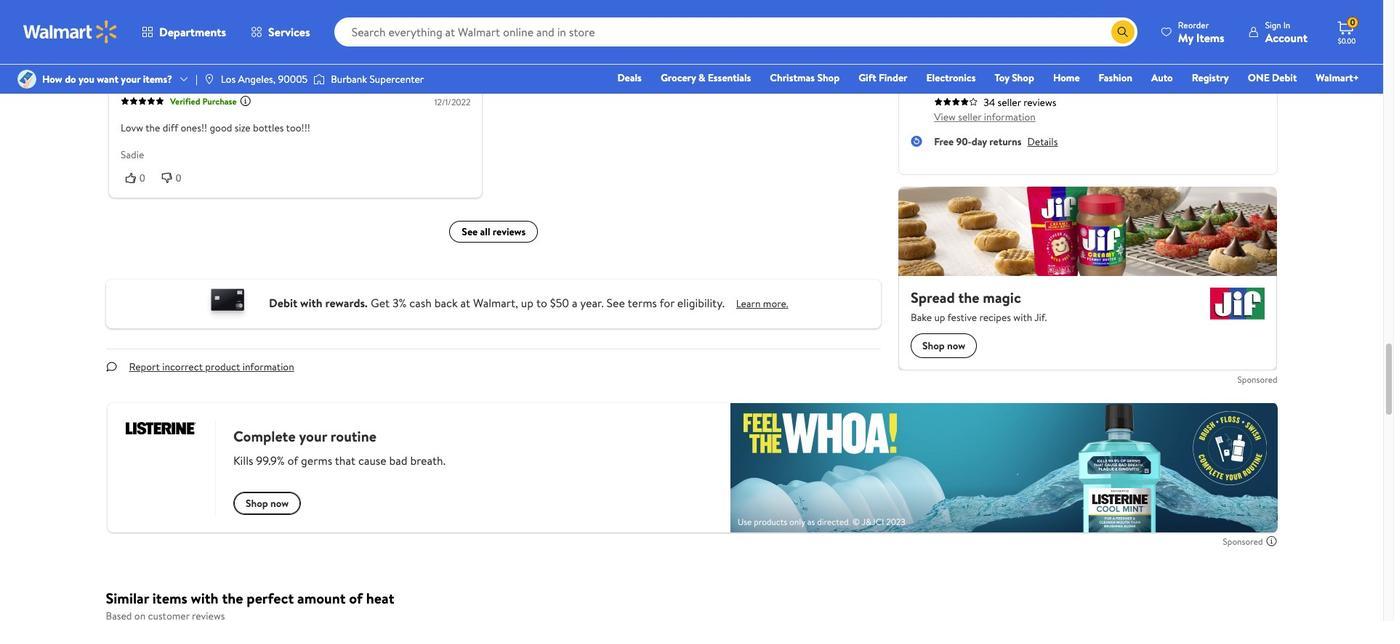 Task type: locate. For each thing, give the bounding box(es) containing it.
home
[[1054, 71, 1080, 85]]

sign
[[1266, 19, 1282, 31]]

walmart+ link
[[1310, 70, 1366, 86]]

debit right one debit card image
[[269, 295, 298, 311]]

1 vertical spatial with
[[191, 589, 219, 609]]

fashion
[[1099, 71, 1133, 85]]

finder
[[879, 71, 908, 85]]

see
[[462, 224, 478, 239], [607, 295, 625, 311]]

thoughtfully
[[969, 45, 1025, 60]]

1 vertical spatial |
[[196, 72, 198, 86]]

0 horizontal spatial 90005
[[278, 72, 308, 86]]

0 horizontal spatial shop
[[818, 71, 840, 85]]

information up "returns"
[[984, 109, 1036, 124]]

los angeles, 90005
[[221, 72, 308, 86]]

1 shop from the left
[[818, 71, 840, 85]]

walmart,
[[473, 295, 518, 311]]

0
[[1351, 16, 1356, 29], [139, 172, 145, 184], [175, 172, 181, 184]]

details
[[1028, 134, 1058, 149]]

1 horizontal spatial seller
[[998, 95, 1021, 109]]

grocery
[[661, 71, 696, 85]]

|
[[1031, 45, 1033, 60], [196, 72, 198, 86]]

0 vertical spatial 90005
[[1023, 1, 1053, 16]]

reviews down toy shop
[[1024, 95, 1057, 109]]

1 vertical spatial information
[[243, 360, 294, 375]]

0 vertical spatial the
[[145, 121, 160, 135]]

debit with rewards. get 3% cash back at walmart, up to $50 a year. see terms for eligibility.
[[269, 295, 725, 311]]

0 down diff at top
[[175, 172, 181, 184]]

1 horizontal spatial los
[[965, 1, 980, 16]]

fashion link
[[1093, 70, 1139, 86]]

0 horizontal spatial angeles,
[[238, 72, 276, 86]]

with right 'items'
[[191, 589, 219, 609]]

ones!!
[[180, 121, 207, 135]]

the
[[145, 121, 160, 135], [222, 589, 243, 609]]

0 vertical spatial debit
[[1273, 71, 1297, 85]]

gift finder link
[[852, 70, 914, 86]]

2 shop from the left
[[1012, 71, 1035, 85]]

34
[[984, 95, 996, 109]]

0 horizontal spatial los
[[221, 72, 236, 86]]

in
[[1284, 19, 1291, 31]]

to right up
[[537, 295, 547, 311]]

angeles, up verified purchase information image
[[238, 72, 276, 86]]

 image
[[314, 72, 325, 87]]

Search search field
[[334, 17, 1138, 47]]

1 horizontal spatial reviews
[[1024, 95, 1057, 109]]

1 horizontal spatial information
[[984, 109, 1036, 124]]

similar
[[106, 589, 149, 609]]

1 vertical spatial debit
[[269, 295, 298, 311]]

1 vertical spatial los
[[221, 72, 236, 86]]

good
[[209, 121, 232, 135]]

2 horizontal spatial 0
[[1351, 16, 1356, 29]]

by for fulfilled
[[967, 72, 976, 84]]

0 vertical spatial information
[[984, 109, 1036, 124]]

$50
[[550, 295, 569, 311]]

services
[[268, 24, 310, 40]]

1 horizontal spatial with
[[300, 295, 323, 311]]

seller for 34
[[998, 95, 1021, 109]]

incorrect
[[162, 360, 203, 375]]

0 button down the sadie
[[120, 171, 157, 186]]

0 vertical spatial with
[[300, 295, 323, 311]]

seller
[[998, 95, 1021, 109], [958, 109, 982, 124]]

information
[[984, 109, 1036, 124], [243, 360, 294, 375]]

angeles, up thoughtfully
[[983, 1, 1021, 16]]

1 vertical spatial reviews
[[493, 224, 526, 239]]

day
[[972, 134, 987, 149]]

los up purchase
[[221, 72, 236, 86]]

toy shop link
[[988, 70, 1041, 86]]

to
[[950, 1, 960, 16], [537, 295, 547, 311]]

information right product
[[243, 360, 294, 375]]

returns
[[990, 134, 1022, 149]]

| up verified purchase
[[196, 72, 198, 86]]

for
[[660, 295, 675, 311]]

1 horizontal spatial |
[[1031, 45, 1033, 60]]

1 horizontal spatial angeles,
[[983, 1, 1021, 16]]

0 vertical spatial los
[[965, 1, 980, 16]]

details button
[[1028, 134, 1058, 149]]

0 vertical spatial sponsored
[[1238, 373, 1278, 386]]

1 horizontal spatial shop
[[1012, 71, 1035, 85]]

see right year.
[[607, 295, 625, 311]]

debit right one
[[1273, 71, 1297, 85]]

 image up verified purchase
[[203, 73, 215, 85]]

with left rewards.
[[300, 295, 323, 311]]

by
[[956, 45, 966, 60], [967, 72, 976, 84]]

los
[[965, 1, 980, 16], [221, 72, 236, 86]]

0 vertical spatial to
[[950, 1, 960, 16]]

1 horizontal spatial  image
[[203, 73, 215, 85]]

shop right toy
[[1012, 71, 1035, 85]]

fulfilled by walmart
[[934, 72, 1009, 84]]

report
[[129, 360, 160, 375]]

of
[[349, 589, 363, 609]]

0 horizontal spatial to
[[537, 295, 547, 311]]

delivery
[[911, 1, 948, 16]]

get
[[371, 295, 390, 311]]

1 vertical spatial by
[[967, 72, 976, 84]]

up
[[521, 295, 534, 311]]

the left perfect
[[222, 589, 243, 609]]

0 button down diff at top
[[157, 171, 193, 186]]

reviews right all
[[493, 224, 526, 239]]

ad disclaimer and feedback image
[[1266, 536, 1278, 548]]

3%
[[393, 295, 407, 311]]

 image
[[17, 70, 36, 89], [203, 73, 215, 85]]

0 horizontal spatial seller
[[958, 109, 982, 124]]

90005 down services
[[278, 72, 308, 86]]

by right fulfilled at the top right
[[967, 72, 976, 84]]

back
[[435, 295, 458, 311]]

sold by thoughtfully
[[934, 45, 1028, 60]]

0 button
[[120, 171, 157, 186], [157, 171, 193, 186]]

perfect
[[247, 589, 294, 609]]

seller right 34
[[998, 95, 1021, 109]]

deals
[[618, 71, 642, 85]]

delivery to los angeles, 90005
[[911, 1, 1053, 16]]

verified
[[170, 95, 200, 107]]

auto link
[[1145, 70, 1180, 86]]

shop right christmas
[[818, 71, 840, 85]]

0 horizontal spatial |
[[196, 72, 198, 86]]

reviews for 34 seller reviews
[[1024, 95, 1057, 109]]

view seller information link
[[934, 109, 1036, 124]]

0 horizontal spatial information
[[243, 360, 294, 375]]

how do you want your items?
[[42, 72, 172, 86]]

how
[[42, 72, 62, 86]]

0 inside 0 $0.00
[[1351, 16, 1356, 29]]

sold
[[934, 45, 954, 60]]

debit
[[1273, 71, 1297, 85], [269, 295, 298, 311]]

items
[[1197, 29, 1225, 45]]

seller down 3.9412 stars out of 5, based on 34 seller reviews element
[[958, 109, 982, 124]]

0 $0.00
[[1338, 16, 1356, 46]]

report incorrect product information
[[129, 360, 294, 375]]

0 vertical spatial |
[[1031, 45, 1033, 60]]

to right "delivery" on the top of the page
[[950, 1, 960, 16]]

a
[[572, 295, 578, 311]]

items
[[153, 589, 187, 609]]

seller
[[1068, 45, 1093, 60]]

0 vertical spatial see
[[462, 224, 478, 239]]

deals link
[[611, 70, 649, 86]]

one debit card image
[[199, 286, 257, 323]]

1 horizontal spatial debit
[[1273, 71, 1297, 85]]

size
[[234, 121, 250, 135]]

0 down the sadie
[[139, 172, 145, 184]]

rewards.
[[325, 295, 368, 311]]

| left pro
[[1031, 45, 1033, 60]]

1 horizontal spatial see
[[607, 295, 625, 311]]

0 horizontal spatial 0
[[139, 172, 145, 184]]

heat
[[366, 589, 394, 609]]

0 horizontal spatial reviews
[[493, 224, 526, 239]]

christmas
[[770, 71, 815, 85]]

90005 up pro
[[1023, 1, 1053, 16]]

0 vertical spatial reviews
[[1024, 95, 1057, 109]]

see left all
[[462, 224, 478, 239]]

90005
[[1023, 1, 1053, 16], [278, 72, 308, 86]]

 image left how
[[17, 70, 36, 89]]

by right sold
[[956, 45, 966, 60]]

0 up $0.00
[[1351, 16, 1356, 29]]

1 horizontal spatial the
[[222, 589, 243, 609]]

los right "delivery" on the top of the page
[[965, 1, 980, 16]]

the left diff at top
[[145, 121, 160, 135]]

purchase
[[202, 95, 236, 107]]

0 horizontal spatial  image
[[17, 70, 36, 89]]

0 vertical spatial by
[[956, 45, 966, 60]]



Task type: describe. For each thing, give the bounding box(es) containing it.
1 vertical spatial sponsored
[[1223, 536, 1263, 548]]

year.
[[580, 295, 604, 311]]

more.
[[763, 297, 789, 311]]

gift finder
[[859, 71, 908, 85]]

see all reviews link
[[449, 221, 538, 242]]

toy
[[995, 71, 1010, 85]]

grocery & essentials
[[661, 71, 751, 85]]

items?
[[143, 72, 172, 86]]

 image for los
[[203, 73, 215, 85]]

one debit link
[[1242, 70, 1304, 86]]

too!!!
[[286, 121, 310, 135]]

view seller information
[[934, 109, 1036, 124]]

1 horizontal spatial to
[[950, 1, 960, 16]]

1 vertical spatial see
[[607, 295, 625, 311]]

similar items with the perfect amount of heat
[[106, 589, 394, 609]]

0 horizontal spatial debit
[[269, 295, 298, 311]]

registry link
[[1186, 70, 1236, 86]]

0 horizontal spatial with
[[191, 589, 219, 609]]

by for sold
[[956, 45, 966, 60]]

one
[[1248, 71, 1270, 85]]

search icon image
[[1117, 26, 1129, 38]]

1 horizontal spatial 90005
[[1023, 1, 1053, 16]]

report incorrect product information button
[[117, 350, 306, 385]]

terms
[[628, 295, 657, 311]]

sadie
[[120, 148, 144, 162]]

2 0 button from the left
[[157, 171, 193, 186]]

essentials
[[708, 71, 751, 85]]

amount
[[297, 589, 346, 609]]

walmart image
[[23, 20, 118, 44]]

lovw the diff ones!! good size bottles too!!!
[[120, 121, 310, 135]]

home link
[[1047, 70, 1087, 86]]

34 seller reviews
[[984, 95, 1057, 109]]

do
[[65, 72, 76, 86]]

christmas shop
[[770, 71, 840, 85]]

at
[[461, 295, 471, 311]]

clear search field text image
[[1094, 26, 1106, 38]]

learn more.
[[736, 297, 789, 311]]

bottles
[[253, 121, 284, 135]]

you
[[79, 72, 94, 86]]

product
[[205, 360, 240, 375]]

burbank
[[331, 72, 367, 86]]

los angeles, 90005 button
[[965, 1, 1053, 16]]

all
[[480, 224, 490, 239]]

departments
[[159, 24, 226, 40]]

12/1/2022
[[434, 96, 470, 108]]

verified purchase
[[170, 95, 236, 107]]

reorder my items
[[1179, 19, 1225, 45]]

gift
[[859, 71, 877, 85]]

learn
[[736, 297, 761, 311]]

burbank supercenter
[[331, 72, 424, 86]]

shop for christmas shop
[[818, 71, 840, 85]]

1 vertical spatial angeles,
[[238, 72, 276, 86]]

christmas shop link
[[764, 70, 846, 86]]

1 0 button from the left
[[120, 171, 157, 186]]

1 vertical spatial 90005
[[278, 72, 308, 86]]

walmart
[[978, 72, 1009, 84]]

electronics link
[[920, 70, 983, 86]]

cash
[[409, 295, 432, 311]]

want
[[97, 72, 119, 86]]

 image for how
[[17, 70, 36, 89]]

my
[[1179, 29, 1194, 45]]

0 horizontal spatial see
[[462, 224, 478, 239]]

walmart+
[[1316, 71, 1360, 85]]

registry
[[1192, 71, 1229, 85]]

account
[[1266, 29, 1308, 45]]

information inside button
[[243, 360, 294, 375]]

1 vertical spatial the
[[222, 589, 243, 609]]

fulfilled
[[934, 72, 965, 84]]

eligibility.
[[678, 295, 725, 311]]

0 vertical spatial angeles,
[[983, 1, 1021, 16]]

0 horizontal spatial the
[[145, 121, 160, 135]]

90-
[[956, 134, 972, 149]]

1 vertical spatial to
[[537, 295, 547, 311]]

shop for toy shop
[[1012, 71, 1035, 85]]

one debit card  debit with rewards. get 3% cash back at walmart, up to $50 a year. see terms for eligibility. learn more. element
[[736, 297, 789, 312]]

1 horizontal spatial 0
[[175, 172, 181, 184]]

free
[[934, 134, 954, 149]]

see all reviews
[[462, 224, 526, 239]]

toy shop
[[995, 71, 1035, 85]]

pro seller
[[1050, 45, 1093, 60]]

reviews for see all reviews
[[493, 224, 526, 239]]

departments button
[[129, 15, 239, 49]]

diff
[[162, 121, 178, 135]]

3.9412 stars out of 5, based on 34 seller reviews element
[[934, 97, 978, 106]]

one debit
[[1248, 71, 1297, 85]]

your
[[121, 72, 141, 86]]

electronics
[[927, 71, 976, 85]]

supercenter
[[370, 72, 424, 86]]

pro
[[1050, 45, 1066, 60]]

verified purchase information image
[[239, 95, 251, 106]]

sign in account
[[1266, 19, 1308, 45]]

seller for view
[[958, 109, 982, 124]]

Walmart Site-Wide search field
[[334, 17, 1138, 47]]



Task type: vqa. For each thing, say whether or not it's contained in the screenshot.
Sponsored
yes



